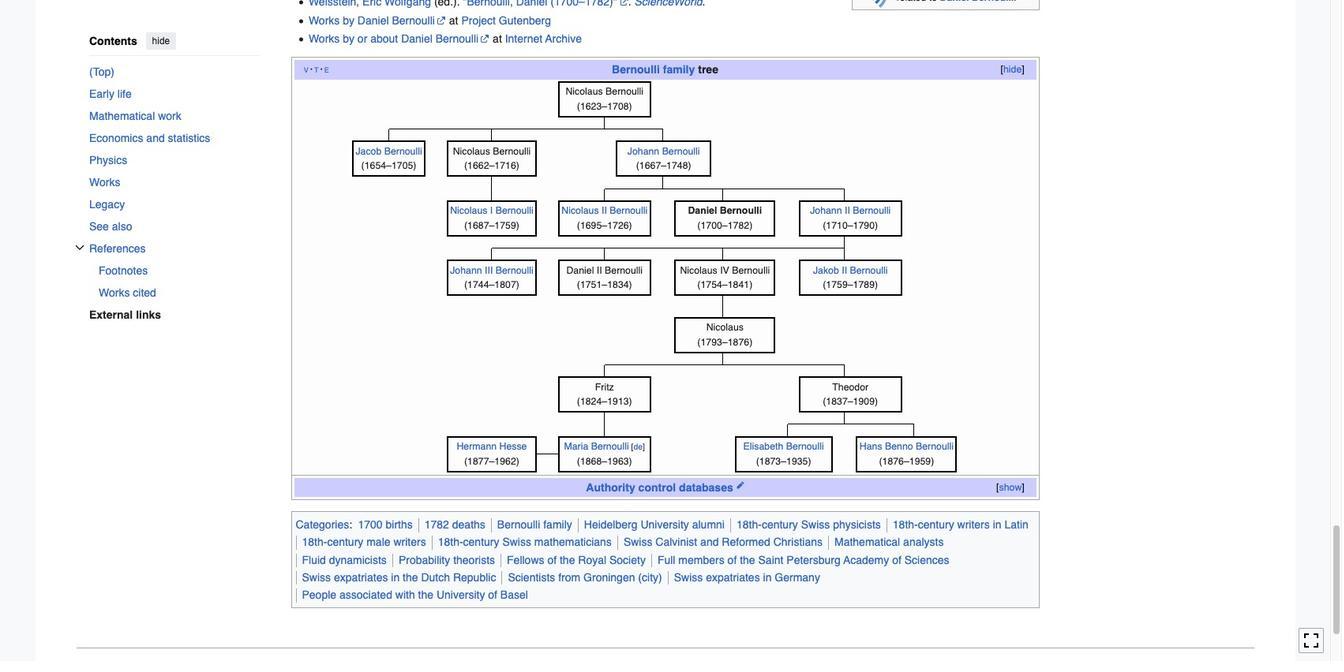 Task type: vqa. For each thing, say whether or not it's contained in the screenshot.
menu "IMAGE"
no



Task type: locate. For each thing, give the bounding box(es) containing it.
nicolaus inside the nicolaus ii bernoulli (1695–1726)
[[562, 206, 599, 217]]

bernoulli up (1662–1716)
[[493, 146, 531, 157]]

de link
[[634, 442, 643, 452]]

0 horizontal spatial expatriates
[[334, 572, 388, 584]]

nicolaus inside nicolaus (1793–1876)
[[706, 322, 744, 333]]

nicolaus
[[566, 86, 603, 97], [453, 146, 490, 157], [450, 206, 488, 217], [562, 206, 599, 217], [680, 265, 718, 276], [706, 322, 744, 333]]

(1877–1962)
[[464, 456, 519, 467]]

swiss down the fluid
[[302, 572, 331, 584]]

family up mathematicians
[[543, 519, 572, 532]]

v link
[[304, 64, 309, 75]]

expatriates
[[334, 572, 388, 584], [706, 572, 760, 584]]

18th- for 18th-century swiss physicists
[[737, 519, 762, 532]]

and
[[146, 131, 164, 144], [700, 536, 719, 549]]

1 vertical spatial at
[[493, 32, 502, 45]]

iii
[[485, 265, 493, 276]]

elisabeth bernoulli (1873–1935)
[[744, 442, 824, 467]]

nicolaus inside the nicolaus iv bernoulli (1754–1841)
[[680, 265, 718, 276]]

0 vertical spatial and
[[146, 131, 164, 144]]

bernoulli inside the nicolaus ii bernoulli (1695–1726)
[[610, 206, 648, 217]]

1 horizontal spatial in
[[763, 572, 772, 584]]

mathematical for analysts
[[835, 536, 900, 549]]

bernoulli up (1751–1834)
[[605, 265, 643, 276]]

mathematicians
[[534, 536, 612, 549]]

at internet archive
[[490, 32, 582, 45]]

(1754–1841)
[[698, 280, 753, 291]]

the up people associated with the university of basel link on the bottom left of page
[[403, 572, 418, 584]]

2 expatriates from the left
[[706, 572, 760, 584]]

bernoulli up (1710–1790)
[[853, 206, 891, 217]]

(1654–1705)
[[361, 161, 416, 172]]

0 horizontal spatial mathematical
[[89, 109, 155, 122]]

1 vertical spatial johann
[[810, 206, 842, 217]]

mathematical up academy
[[835, 536, 900, 549]]

bernoulli up "(1695–1726)"
[[610, 206, 648, 217]]

johann ii bernoulli (1710–1790)
[[810, 206, 891, 231]]

ii for daniel
[[597, 265, 602, 276]]

physics
[[89, 154, 127, 166]]

petersburg
[[787, 554, 841, 567]]

0 horizontal spatial university
[[437, 589, 485, 602]]

elisabeth bernoulli link
[[744, 442, 824, 453]]

0 horizontal spatial and
[[146, 131, 164, 144]]

swiss inside swiss expatriates in germany people associated with the university of basel
[[674, 572, 703, 584]]

1 horizontal spatial bernoulli family link
[[612, 63, 695, 76]]

writers left "latin"
[[957, 519, 990, 532]]

theodor
[[832, 382, 869, 393]]

johann
[[628, 146, 660, 157], [810, 206, 842, 217], [450, 265, 482, 276]]

in
[[993, 519, 1002, 532], [391, 572, 400, 584], [763, 572, 772, 584]]

1 vertical spatial mathematical
[[835, 536, 900, 549]]

nicolaus bernoulli (1662–1716)
[[453, 146, 531, 172]]

18th- up the fluid
[[302, 536, 327, 549]]

bernoulli up (1759–1789)
[[850, 265, 888, 276]]

1 horizontal spatial writers
[[957, 519, 990, 532]]

and down work
[[146, 131, 164, 144]]

bernoulli inside elisabeth bernoulli (1873–1935)
[[786, 442, 824, 453]]

ii inside johann ii bernoulli (1710–1790)
[[845, 206, 850, 217]]

bernoulli up (1700–1782) on the top
[[720, 206, 762, 217]]

university down republic
[[437, 589, 485, 602]]

18th- up mathematical analysts link
[[893, 519, 918, 532]]

the down dutch
[[418, 589, 434, 602]]

bernoulli up (1623–1708)
[[606, 86, 644, 97]]

bernoulli inside the nicolaus iv bernoulli (1754–1841)
[[732, 265, 770, 276]]

of left the basel
[[488, 589, 497, 602]]

0 vertical spatial university
[[641, 519, 689, 532]]

bernoulli right iv
[[732, 265, 770, 276]]

e link
[[324, 64, 329, 75]]

in down saint
[[763, 572, 772, 584]]

bernoulli family link up '18th-century swiss mathematicians'
[[497, 519, 572, 532]]

footer
[[76, 649, 1254, 662]]

members
[[679, 554, 725, 567]]

mathematical analysts link
[[835, 536, 944, 549]]

works up e "link"
[[309, 32, 340, 45]]

(top) link
[[89, 60, 259, 83]]

works by daniel bernoulli
[[309, 14, 435, 27]]

daniel right the about
[[401, 32, 433, 45]]

1 horizontal spatial university
[[641, 519, 689, 532]]

family left tree
[[663, 63, 695, 76]]

daniel up (1700–1782) on the top
[[688, 206, 717, 217]]

0 vertical spatial bernoulli family link
[[612, 63, 695, 76]]

ii up (1751–1834)
[[597, 265, 602, 276]]

edit this at wikidata image
[[736, 481, 744, 489]]

1 vertical spatial writers
[[394, 536, 426, 549]]

dynamicists
[[329, 554, 387, 567]]

latin
[[1005, 519, 1029, 532]]

1 horizontal spatial expatriates
[[706, 572, 760, 584]]

1 expatriates from the left
[[334, 572, 388, 584]]

nicolaus left i
[[450, 206, 488, 217]]

1 vertical spatial by
[[343, 32, 355, 45]]

johann iii bernoulli (1744–1807)
[[450, 265, 534, 291]]

ii inside daniel ii bernoulli (1751–1834)
[[597, 265, 602, 276]]

fullscreen image
[[1304, 634, 1319, 649]]

0 horizontal spatial hide
[[152, 36, 170, 47]]

bernoulli inside nicolaus bernoulli (1623–1708)
[[606, 86, 644, 97]]

ii up "(1695–1726)"
[[602, 206, 607, 217]]

0 horizontal spatial johann
[[450, 265, 482, 276]]

1 horizontal spatial at
[[493, 32, 502, 45]]

full
[[658, 554, 675, 567]]

daniel up (1751–1834)
[[567, 265, 594, 276]]

in inside swiss expatriates in germany people associated with the university of basel
[[763, 572, 772, 584]]

0 vertical spatial mathematical
[[89, 109, 155, 122]]

family for bernoulli family tree
[[663, 63, 695, 76]]

at left project
[[449, 14, 458, 27]]

hide inside dropdown button
[[1004, 64, 1022, 75]]

statistics
[[167, 131, 210, 144]]

18th-
[[737, 519, 762, 532], [893, 519, 918, 532], [302, 536, 327, 549], [438, 536, 463, 549]]

1 horizontal spatial mathematical
[[835, 536, 900, 549]]

2 horizontal spatial johann
[[810, 206, 842, 217]]

0 vertical spatial at
[[449, 14, 458, 27]]

hermann hesse link
[[457, 442, 527, 453]]

nicolaus inside nicolaus bernoulli (1623–1708)
[[566, 86, 603, 97]]

18th- up probability theorists link
[[438, 536, 463, 549]]

bernoulli right i
[[496, 206, 534, 217]]

swiss
[[801, 519, 830, 532], [502, 536, 531, 549], [624, 536, 653, 549], [302, 572, 331, 584], [674, 572, 703, 584]]

in left "latin"
[[993, 519, 1002, 532]]

works up external at top left
[[98, 286, 129, 299]]

1 horizontal spatial and
[[700, 536, 719, 549]]

mathematical inside the mathematical analysts fluid dynamicists
[[835, 536, 900, 549]]

of inside swiss expatriates in germany people associated with the university of basel
[[488, 589, 497, 602]]

mathematical down 'life'
[[89, 109, 155, 122]]

authority control databases link
[[586, 481, 733, 494]]

see also
[[89, 220, 132, 233]]

ii inside jakob ii bernoulli (1759–1789)
[[842, 265, 847, 276]]

0 horizontal spatial in
[[391, 572, 400, 584]]

(1623–1708)
[[577, 101, 632, 112]]

hans benno bernoulli (1876–1959)
[[860, 442, 954, 467]]

1700 births
[[358, 519, 413, 532]]

ii inside the nicolaus ii bernoulli (1695–1726)
[[602, 206, 607, 217]]

johann bernoulli link
[[628, 146, 700, 157]]

analysts
[[903, 536, 944, 549]]

johann inside johann ii bernoulli (1710–1790)
[[810, 206, 842, 217]]

18th- up reformed
[[737, 519, 762, 532]]

century up analysts
[[918, 519, 954, 532]]

bernoulli inside jacob bernoulli (1654–1705)
[[384, 146, 422, 157]]

1 vertical spatial hide
[[1004, 64, 1022, 75]]

nicolaus left iv
[[680, 265, 718, 276]]

scientists
[[508, 572, 555, 584]]

0 vertical spatial by
[[343, 14, 355, 27]]

nicolaus i bernoulli link
[[450, 206, 534, 217]]

ii up (1759–1789)
[[842, 265, 847, 276]]

bernoulli up '18th-century swiss mathematicians'
[[497, 519, 540, 532]]

1782 deaths
[[425, 519, 485, 532]]

18th-century male writers link
[[302, 536, 426, 549]]

at for at internet archive
[[493, 32, 502, 45]]

1 by from the top
[[343, 14, 355, 27]]

hermann
[[457, 442, 497, 453]]

fritz (1824–1913)
[[577, 382, 632, 408]]

scientists from groningen (city) link
[[508, 572, 662, 584]]

1 vertical spatial university
[[437, 589, 485, 602]]

by up works by or about daniel bernoulli
[[343, 14, 355, 27]]

century for 18th-century writers in latin 18th-century male writers
[[918, 519, 954, 532]]

full members of the saint petersburg academy of sciences swiss expatriates in the dutch republic
[[302, 554, 950, 584]]

daniel inside daniel bernoulli (1700–1782)
[[688, 206, 717, 217]]

de
[[634, 442, 643, 452]]

nicolaus up the (1793–1876)
[[706, 322, 744, 333]]

2 vertical spatial johann
[[450, 265, 482, 276]]

johann left iii at left
[[450, 265, 482, 276]]

works up legacy
[[89, 176, 120, 188]]

heidelberg university alumni
[[584, 519, 725, 532]]

of
[[548, 554, 557, 567], [728, 554, 737, 567], [892, 554, 902, 567], [488, 589, 497, 602]]

writers down births
[[394, 536, 426, 549]]

bernoulli family tree
[[612, 63, 719, 76]]

jakob ii bernoulli link
[[813, 265, 888, 276]]

footnotes link
[[98, 259, 259, 282]]

ii
[[602, 206, 607, 217], [845, 206, 850, 217], [597, 265, 602, 276], [842, 265, 847, 276]]

century up theorists
[[463, 536, 499, 549]]

bernoulli right iii at left
[[496, 265, 534, 276]]

work
[[158, 109, 181, 122]]

18th- for 18th-century writers in latin 18th-century male writers
[[893, 519, 918, 532]]

1 vertical spatial bernoulli family link
[[497, 519, 572, 532]]

ii for johann
[[845, 206, 850, 217]]

daniel bernoulli link
[[688, 206, 762, 217]]

ii up (1710–1790)
[[845, 206, 850, 217]]

references link
[[89, 237, 259, 259]]

by left or
[[343, 32, 355, 45]]

bernoulli up (1667–1748)
[[662, 146, 700, 157]]

1 vertical spatial family
[[543, 519, 572, 532]]

0 horizontal spatial at
[[449, 14, 458, 27]]

1700
[[358, 519, 383, 532]]

maria bernoulli [ de ] (1868–1963)
[[564, 442, 645, 467]]

bernoulli inside nicolaus bernoulli (1662–1716)
[[493, 146, 531, 157]]

births
[[386, 519, 413, 532]]

t link
[[314, 64, 319, 75]]

2 horizontal spatial in
[[993, 519, 1002, 532]]

johann inside "johann bernoulli (1667–1748)"
[[628, 146, 660, 157]]

works up e
[[309, 14, 340, 27]]

johann inside johann iii bernoulli (1744–1807)
[[450, 265, 482, 276]]

0 vertical spatial family
[[663, 63, 695, 76]]

in up with
[[391, 572, 400, 584]]

at down at project gutenberg
[[493, 32, 502, 45]]

nicolaus up (1623–1708)
[[566, 86, 603, 97]]

nicolaus up (1662–1716)
[[453, 146, 490, 157]]

bernoulli up (1873–1935)
[[786, 442, 824, 453]]

republic
[[453, 572, 496, 584]]

(1837–1909)
[[823, 397, 878, 408]]

johann up (1667–1748)
[[628, 146, 660, 157]]

expatriates down members
[[706, 572, 760, 584]]

0 vertical spatial hide
[[152, 36, 170, 47]]

0 horizontal spatial bernoulli family link
[[497, 519, 572, 532]]

categories
[[296, 519, 349, 532]]

century
[[762, 519, 798, 532], [918, 519, 954, 532], [327, 536, 363, 549], [463, 536, 499, 549]]

bernoulli up (1876–1959)
[[916, 442, 954, 453]]

life
[[117, 87, 131, 100]]

1 horizontal spatial johann
[[628, 146, 660, 157]]

nicolaus inside nicolaus bernoulli (1662–1716)
[[453, 146, 490, 157]]

expatriates down dynamicists
[[334, 572, 388, 584]]

the up from on the left bottom of the page
[[560, 554, 575, 567]]

about
[[370, 32, 398, 45]]

alumni
[[692, 519, 725, 532]]

bernoulli family link left tree
[[612, 63, 695, 76]]

2 by from the top
[[343, 32, 355, 45]]

links
[[136, 308, 161, 321]]

century up christians
[[762, 519, 798, 532]]

maria bernoulli link
[[564, 442, 629, 453]]

bernoulli up the (1654–1705)
[[384, 146, 422, 157]]

swiss up society
[[624, 536, 653, 549]]

johann up (1710–1790)
[[810, 206, 842, 217]]

0 vertical spatial johann
[[628, 146, 660, 157]]

society
[[610, 554, 646, 567]]

dutch
[[421, 572, 450, 584]]

or
[[358, 32, 367, 45]]

legacy link
[[89, 193, 259, 215]]

hide button
[[999, 63, 1027, 77]]

1 horizontal spatial hide
[[1004, 64, 1022, 75]]

swiss down members
[[674, 572, 703, 584]]

fellows of the royal society
[[507, 554, 646, 567]]

bernoulli up (1868–1963)
[[591, 442, 629, 453]]

works
[[309, 14, 340, 27], [309, 32, 340, 45], [89, 176, 120, 188], [98, 286, 129, 299]]

external links link
[[89, 304, 272, 326]]

university up the calvinist
[[641, 519, 689, 532]]

johann bernoulli (1667–1748)
[[628, 146, 700, 172]]

century for 18th-century swiss physicists
[[762, 519, 798, 532]]

swiss calvinist and reformed christians link
[[624, 536, 823, 549]]

and down alumni
[[700, 536, 719, 549]]

18th-century swiss mathematicians link
[[438, 536, 612, 549]]

the inside swiss expatriates in germany people associated with the university of basel
[[418, 589, 434, 602]]

0 horizontal spatial family
[[543, 519, 572, 532]]

nicolaus up "(1695–1726)"
[[562, 206, 599, 217]]

(1667–1748)
[[636, 161, 691, 172]]

mathematical for work
[[89, 109, 155, 122]]

1 horizontal spatial family
[[663, 63, 695, 76]]

nicolaus inside the nicolaus i bernoulli (1687–1759)
[[450, 206, 488, 217]]



Task type: describe. For each thing, give the bounding box(es) containing it.
nicolaus for (1623–1708)
[[566, 86, 603, 97]]

of down mathematical analysts link
[[892, 554, 902, 567]]

fellows
[[507, 554, 544, 567]]

jacob bernoulli (1654–1705)
[[356, 146, 422, 172]]

bernoulli inside maria bernoulli [ de ] (1868–1963)
[[591, 442, 629, 453]]

with
[[395, 589, 415, 602]]

works for works by or about daniel bernoulli
[[309, 32, 340, 45]]

fluid dynamicists link
[[302, 554, 387, 567]]

(1695–1726)
[[577, 220, 632, 231]]

of right fellows
[[548, 554, 557, 567]]

by for daniel
[[343, 14, 355, 27]]

nicolaus for (1793–1876)
[[706, 322, 744, 333]]

bernoulli up nicolaus bernoulli (1623–1708) at the left of the page
[[612, 63, 660, 76]]

heidelberg university alumni link
[[584, 519, 725, 532]]

heidelberg
[[584, 519, 638, 532]]

swiss expatriates in germany people associated with the university of basel
[[302, 572, 820, 602]]

deaths
[[452, 519, 485, 532]]

internet archive link
[[505, 32, 582, 45]]

early
[[89, 87, 114, 100]]

0 vertical spatial writers
[[957, 519, 990, 532]]

hermann hesse (1877–1962)
[[457, 442, 527, 467]]

bernoulli down project
[[436, 32, 479, 45]]

bernoulli inside "johann bernoulli (1667–1748)"
[[662, 146, 700, 157]]

internet
[[505, 32, 543, 45]]

hide inside button
[[152, 36, 170, 47]]

maria
[[564, 442, 588, 453]]

bernoulli inside daniel bernoulli (1700–1782)
[[720, 206, 762, 217]]

(1824–1913)
[[577, 397, 632, 408]]

johann iii bernoulli link
[[450, 265, 534, 276]]

bernoulli inside hans benno bernoulli (1876–1959)
[[916, 442, 954, 453]]

works for works
[[89, 176, 120, 188]]

:
[[349, 519, 352, 532]]

bernoulli inside jakob ii bernoulli (1759–1789)
[[850, 265, 888, 276]]

nicolaus i bernoulli (1687–1759)
[[450, 206, 534, 231]]

daniel inside daniel ii bernoulli (1751–1834)
[[567, 265, 594, 276]]

at for at project gutenberg
[[449, 14, 458, 27]]

mathematical analysts fluid dynamicists
[[302, 536, 944, 567]]

1700 births link
[[358, 519, 413, 532]]

(1868–1963)
[[577, 456, 632, 467]]

nicolaus ii bernoulli (1695–1726)
[[562, 206, 648, 231]]

associated
[[340, 589, 392, 602]]

economics and statistics link
[[89, 127, 259, 149]]

works for works cited
[[98, 286, 129, 299]]

nicolaus bernoulli (1623–1708)
[[566, 86, 644, 112]]

by for or
[[343, 32, 355, 45]]

physicists
[[833, 519, 881, 532]]

18th- for 18th-century swiss mathematicians
[[438, 536, 463, 549]]

project gutenberg link
[[461, 14, 551, 27]]

early life link
[[89, 83, 259, 105]]

v t e
[[304, 64, 329, 75]]

nicolaus ii bernoulli link
[[562, 206, 648, 217]]

nicolaus for (1662–1716)
[[453, 146, 490, 157]]

in inside 18th-century writers in latin 18th-century male writers
[[993, 519, 1002, 532]]

basel
[[500, 589, 528, 602]]

works cited link
[[98, 282, 259, 304]]

swiss up fellows
[[502, 536, 531, 549]]

swiss expatriates in germany link
[[674, 572, 820, 584]]

bernoulli inside daniel ii bernoulli (1751–1834)
[[605, 265, 643, 276]]

18th-century writers in latin 18th-century male writers
[[302, 519, 1029, 549]]

18th-century swiss physicists link
[[737, 519, 881, 532]]

tree
[[698, 63, 719, 76]]

bernoulli family
[[497, 519, 572, 532]]

in inside full members of the saint petersburg academy of sciences swiss expatriates in the dutch republic
[[391, 572, 400, 584]]

reformed
[[722, 536, 771, 549]]

swiss expatriates in the dutch republic link
[[302, 572, 496, 584]]

also
[[112, 220, 132, 233]]

expatriates inside full members of the saint petersburg academy of sciences swiss expatriates in the dutch republic
[[334, 572, 388, 584]]

expatriates inside swiss expatriates in germany people associated with the university of basel
[[706, 572, 760, 584]]

1 vertical spatial and
[[700, 536, 719, 549]]

royal
[[578, 554, 607, 567]]

century for 18th-century swiss mathematicians
[[463, 536, 499, 549]]

bernoulli inside the nicolaus i bernoulli (1687–1759)
[[496, 206, 534, 217]]

nicolaus for (1695–1726)
[[562, 206, 599, 217]]

external
[[89, 308, 132, 321]]

sciences
[[905, 554, 950, 567]]

bernoulli inside johann iii bernoulli (1744–1807)
[[496, 265, 534, 276]]

family for bernoulli family
[[543, 519, 572, 532]]

nicolaus for (1754–1841)
[[680, 265, 718, 276]]

works by or about daniel bernoulli
[[309, 32, 479, 45]]

categories :
[[296, 519, 355, 532]]

hans benno bernoulli link
[[860, 442, 954, 453]]

ii for nicolaus
[[602, 206, 607, 217]]

daniel up or
[[358, 14, 389, 27]]

18th-century swiss physicists
[[737, 519, 881, 532]]

elisabeth
[[744, 442, 784, 453]]

(1873–1935)
[[756, 456, 811, 467]]

ii for jakob
[[842, 265, 847, 276]]

works for works by daniel bernoulli
[[309, 14, 340, 27]]

fellows of the royal society link
[[507, 554, 646, 567]]

jakob ii bernoulli (1759–1789)
[[813, 265, 888, 291]]

cited
[[132, 286, 156, 299]]

hide button
[[145, 32, 176, 50]]

of down swiss calvinist and reformed christians at the bottom
[[728, 554, 737, 567]]

johann for (1667–1748)
[[628, 146, 660, 157]]

1782
[[425, 519, 449, 532]]

johann for (1710–1790)
[[810, 206, 842, 217]]

1782 deaths link
[[425, 519, 485, 532]]

0 horizontal spatial writers
[[394, 536, 426, 549]]

nicolaus (1793–1876)
[[698, 322, 753, 348]]

swiss inside full members of the saint petersburg academy of sciences swiss expatriates in the dutch republic
[[302, 572, 331, 584]]

university inside swiss expatriates in germany people associated with the university of basel
[[437, 589, 485, 602]]

swiss calvinist and reformed christians
[[624, 536, 823, 549]]

hans
[[860, 442, 882, 453]]

authority
[[586, 481, 635, 494]]

fritz
[[595, 382, 614, 393]]

from
[[558, 572, 581, 584]]

jacob
[[356, 146, 382, 157]]

references
[[89, 242, 145, 255]]

works link
[[89, 171, 259, 193]]

works by or about daniel bernoulli link
[[309, 32, 490, 45]]

johann for (1744–1807)
[[450, 265, 482, 276]]

johann ii bernoulli link
[[810, 206, 891, 217]]

categories link
[[296, 519, 349, 532]]

nicolaus for (1687–1759)
[[450, 206, 488, 217]]

(city)
[[638, 572, 662, 584]]

bernoulli up works by or about daniel bernoulli link
[[392, 14, 435, 27]]

mathematical work link
[[89, 105, 259, 127]]

x small image
[[75, 243, 84, 252]]

bernoulli inside johann ii bernoulli (1710–1790)
[[853, 206, 891, 217]]

see
[[89, 220, 109, 233]]

swiss up christians
[[801, 519, 830, 532]]

century up fluid dynamicists link
[[327, 536, 363, 549]]

germany
[[775, 572, 820, 584]]

probability theorists
[[399, 554, 495, 567]]

the up swiss expatriates in germany 'link'
[[740, 554, 755, 567]]



